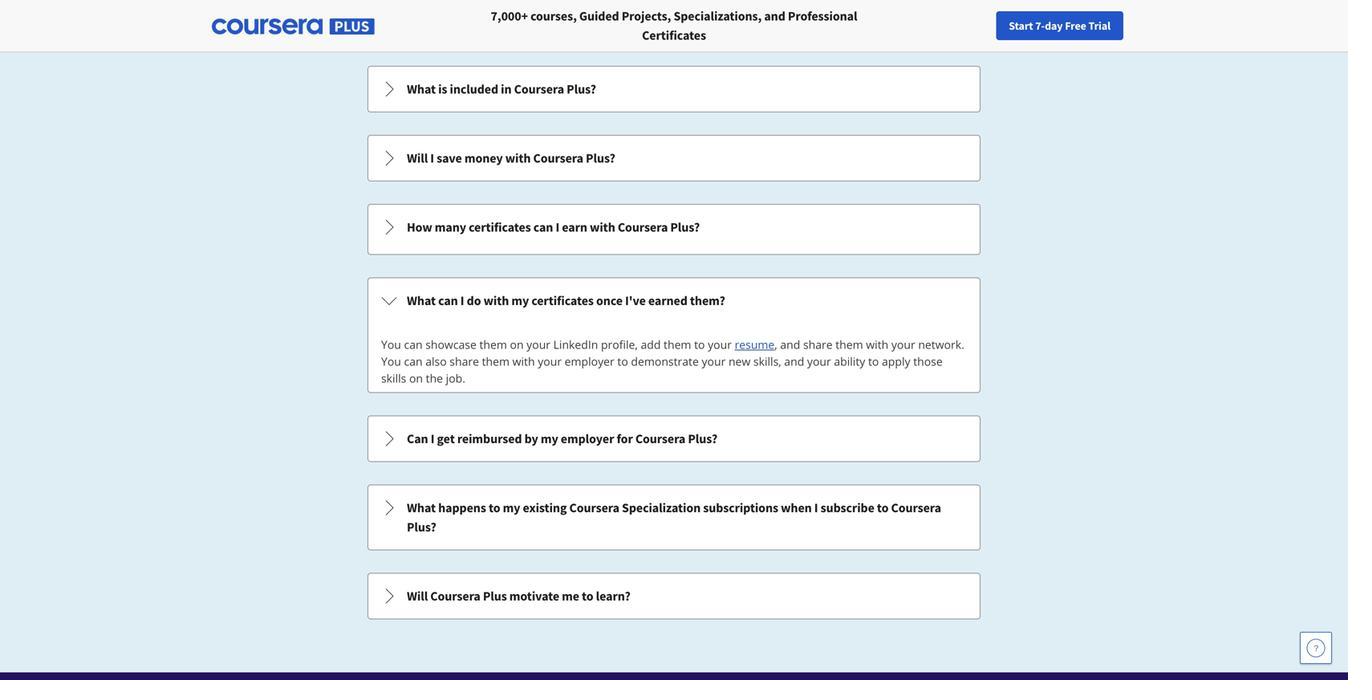 Task type: vqa. For each thing, say whether or not it's contained in the screenshot.
(
no



Task type: locate. For each thing, give the bounding box(es) containing it.
new
[[1053, 18, 1074, 33]]

2 what from the top
[[407, 288, 436, 304]]

0 vertical spatial on
[[510, 332, 524, 348]]

coursera right for
[[636, 433, 686, 449]]

when
[[781, 502, 812, 518]]

them up demonstrate
[[664, 332, 692, 348]]

certificates
[[469, 219, 531, 235], [532, 288, 594, 304]]

my
[[512, 288, 529, 304], [541, 433, 559, 449], [503, 502, 521, 518]]

share up job.
[[450, 349, 479, 365]]

linkedin
[[554, 332, 598, 348]]

coursera right in
[[514, 81, 565, 97]]

coursera left plus on the bottom left of page
[[431, 591, 481, 607]]

employer down you can showcase them on your linkedin profile, add them to your resume
[[565, 349, 615, 365]]

with for , and share them with your network. you can also share them with your employer to demonstrate your new skills, and your ability to apply those skills on the job.
[[867, 332, 889, 348]]

0 vertical spatial you
[[381, 332, 401, 348]]

them right the also
[[482, 349, 510, 365]]

and right skills,
[[785, 349, 805, 365]]

0 horizontal spatial share
[[450, 349, 479, 365]]

on left "the"
[[409, 366, 423, 381]]

and right ,
[[781, 332, 801, 348]]

subscriptions
[[704, 502, 779, 518]]

and left 'professional'
[[765, 8, 786, 24]]

1 vertical spatial on
[[409, 366, 423, 381]]

many
[[435, 219, 466, 235]]

0 vertical spatial and
[[765, 8, 786, 24]]

what left happens at the bottom of the page
[[407, 502, 436, 518]]

1 horizontal spatial share
[[804, 332, 833, 348]]

on inside the , and share them with your network. you can also share them with your employer to demonstrate your new skills, and your ability to apply those skills on the job.
[[409, 366, 423, 381]]

specialization
[[622, 502, 701, 518]]

trial
[[1089, 18, 1111, 33]]

share right ,
[[804, 332, 833, 348]]

0 vertical spatial my
[[512, 288, 529, 304]]

1 vertical spatial certificates
[[532, 288, 594, 304]]

what happens to my existing coursera specialization subscriptions when i subscribe to coursera plus?
[[407, 502, 942, 538]]

i left get
[[431, 433, 435, 449]]

them right showcase
[[480, 332, 507, 348]]

what
[[407, 81, 436, 97], [407, 288, 436, 304], [407, 502, 436, 518]]

can left do
[[438, 288, 458, 304]]

1 vertical spatial what
[[407, 288, 436, 304]]

with for will i save money with coursera plus?
[[506, 150, 531, 166]]

certificates up linkedin
[[532, 288, 594, 304]]

find your new career link
[[999, 16, 1115, 36]]

, and share them with your network. you can also share them with your employer to demonstrate your new skills, and your ability to apply those skills on the job.
[[381, 332, 965, 381]]

1 will from the top
[[407, 150, 428, 166]]

projects,
[[622, 8, 672, 24]]

find your new career
[[1007, 18, 1107, 33]]

None search field
[[221, 10, 606, 42]]

employer
[[565, 349, 615, 365], [561, 433, 615, 449]]

2 vertical spatial my
[[503, 502, 521, 518]]

what for what happens to my existing coursera specialization subscriptions when i subscribe to coursera plus?
[[407, 502, 436, 518]]

once
[[597, 288, 623, 304]]

you inside the , and share them with your network. you can also share them with your employer to demonstrate your new skills, and your ability to apply those skills on the job.
[[381, 349, 401, 365]]

coursera right subscribe
[[892, 502, 942, 518]]

1 what from the top
[[407, 81, 436, 97]]

with right money
[[506, 150, 531, 166]]

certificates
[[642, 27, 707, 43]]

1 horizontal spatial certificates
[[532, 288, 594, 304]]

i left earn
[[556, 219, 560, 235]]

courses,
[[531, 8, 577, 24]]

plus
[[483, 591, 507, 607]]

get
[[437, 433, 455, 449]]

0 vertical spatial what
[[407, 81, 436, 97]]

can i get reimbursed by my employer for coursera plus? button
[[369, 419, 980, 464]]

my inside what happens to my existing coursera specialization subscriptions when i subscribe to coursera plus?
[[503, 502, 521, 518]]

plus? inside what happens to my existing coursera specialization subscriptions when i subscribe to coursera plus?
[[407, 522, 437, 538]]

list
[[366, 0, 983, 624]]

with
[[506, 150, 531, 166], [590, 219, 616, 235], [484, 288, 509, 304], [867, 332, 889, 348], [513, 349, 535, 365]]

what can i do with my certificates once i've earned them? button
[[369, 274, 980, 319]]

coursera up how many certificates can i earn with coursera plus?
[[534, 150, 584, 166]]

my right by
[[541, 433, 559, 449]]

by
[[525, 433, 539, 449]]

subscribe
[[821, 502, 875, 518]]

0 horizontal spatial on
[[409, 366, 423, 381]]

can
[[534, 219, 553, 235], [438, 288, 458, 304], [404, 332, 423, 348], [404, 349, 423, 365]]

0 vertical spatial will
[[407, 150, 428, 166]]

add
[[641, 332, 661, 348]]

reimbursed
[[458, 433, 522, 449]]

included
[[450, 81, 499, 97]]

on
[[510, 332, 524, 348], [409, 366, 423, 381]]

i right when at the right bottom of the page
[[815, 502, 819, 518]]

i inside what happens to my existing coursera specialization subscriptions when i subscribe to coursera plus?
[[815, 502, 819, 518]]

2 you from the top
[[381, 349, 401, 365]]

also
[[426, 349, 447, 365]]

0 horizontal spatial certificates
[[469, 219, 531, 235]]

share
[[804, 332, 833, 348], [450, 349, 479, 365]]

earn
[[562, 219, 588, 235]]

apply
[[882, 349, 911, 365]]

with right do
[[484, 288, 509, 304]]

you
[[381, 332, 401, 348], [381, 349, 401, 365]]

existing
[[523, 502, 567, 518]]

i left do
[[461, 288, 465, 304]]

i
[[431, 150, 434, 166], [556, 219, 560, 235], [461, 288, 465, 304], [431, 433, 435, 449], [815, 502, 819, 518]]

to
[[695, 332, 705, 348], [618, 349, 629, 365], [869, 349, 880, 365], [489, 502, 501, 518], [877, 502, 889, 518], [582, 591, 594, 607]]

what left do
[[407, 288, 436, 304]]

can left the also
[[404, 349, 423, 365]]

help center image
[[1307, 638, 1326, 658]]

in
[[501, 81, 512, 97]]

1 vertical spatial share
[[450, 349, 479, 365]]

1 horizontal spatial on
[[510, 332, 524, 348]]

your inside find your new career link
[[1030, 18, 1051, 33]]

plus?
[[567, 81, 597, 97], [586, 150, 616, 166], [671, 219, 700, 235], [688, 433, 718, 449], [407, 522, 437, 538]]

on left linkedin
[[510, 332, 524, 348]]

with for what can i do with my certificates once i've earned them?
[[484, 288, 509, 304]]

what happens to my existing coursera specialization subscriptions when i subscribe to coursera plus? button
[[369, 488, 980, 552]]

will
[[407, 150, 428, 166], [407, 591, 428, 607]]

those
[[914, 349, 943, 365]]

0 vertical spatial certificates
[[469, 219, 531, 235]]

them
[[480, 332, 507, 348], [664, 332, 692, 348], [836, 332, 864, 348], [482, 349, 510, 365]]

coursera right earn
[[618, 219, 668, 235]]

1 vertical spatial employer
[[561, 433, 615, 449]]

what for what is included in coursera plus?
[[407, 81, 436, 97]]

my right do
[[512, 288, 529, 304]]

0 vertical spatial employer
[[565, 349, 615, 365]]

motivate
[[510, 591, 560, 607]]

can inside the , and share them with your network. you can also share them with your employer to demonstrate your new skills, and your ability to apply those skills on the job.
[[404, 349, 423, 365]]

2 vertical spatial what
[[407, 502, 436, 518]]

my left existing at left bottom
[[503, 502, 521, 518]]

ability
[[835, 349, 866, 365]]

my for certificates
[[512, 288, 529, 304]]

3 what from the top
[[407, 502, 436, 518]]

your
[[1030, 18, 1051, 33], [527, 332, 551, 348], [708, 332, 732, 348], [892, 332, 916, 348], [538, 349, 562, 365], [702, 349, 726, 365], [808, 349, 832, 365]]

will left save
[[407, 150, 428, 166]]

for
[[617, 433, 633, 449]]

to right me
[[582, 591, 594, 607]]

i left save
[[431, 150, 434, 166]]

will left plus on the bottom left of page
[[407, 591, 428, 607]]

my for employer
[[541, 433, 559, 449]]

earned
[[649, 288, 688, 304]]

2 will from the top
[[407, 591, 428, 607]]

employer left for
[[561, 433, 615, 449]]

1 vertical spatial you
[[381, 349, 401, 365]]

coursera
[[514, 81, 565, 97], [534, 150, 584, 166], [618, 219, 668, 235], [636, 433, 686, 449], [570, 502, 620, 518], [892, 502, 942, 518], [431, 591, 481, 607]]

1 vertical spatial will
[[407, 591, 428, 607]]

can
[[407, 433, 428, 449]]

what inside what happens to my existing coursera specialization subscriptions when i subscribe to coursera plus?
[[407, 502, 436, 518]]

and
[[765, 8, 786, 24], [781, 332, 801, 348], [785, 349, 805, 365]]

guided
[[580, 8, 620, 24]]

demonstrate
[[631, 349, 699, 365]]

what inside dropdown button
[[407, 81, 436, 97]]

resume link
[[735, 332, 775, 348]]

career
[[1076, 18, 1107, 33]]

,
[[775, 332, 778, 348]]

can left showcase
[[404, 332, 423, 348]]

1 vertical spatial my
[[541, 433, 559, 449]]

what left is
[[407, 81, 436, 97]]

employer inside dropdown button
[[561, 433, 615, 449]]

specializations,
[[674, 8, 762, 24]]

certificates right many on the left top of the page
[[469, 219, 531, 235]]

with up apply
[[867, 332, 889, 348]]

can i get reimbursed by my employer for coursera plus?
[[407, 433, 718, 449]]



Task type: describe. For each thing, give the bounding box(es) containing it.
to left apply
[[869, 349, 880, 365]]

to right subscribe
[[877, 502, 889, 518]]

happens
[[438, 502, 486, 518]]

coursera plus image
[[212, 19, 375, 35]]

7,000+
[[491, 8, 528, 24]]

new
[[729, 349, 751, 365]]

start 7-day free trial button
[[997, 11, 1124, 40]]

learn?
[[596, 591, 631, 607]]

list containing what is included in coursera plus?
[[366, 0, 983, 624]]

resume
[[735, 332, 775, 348]]

1 you from the top
[[381, 332, 401, 348]]

will coursera plus motivate me to learn? button
[[369, 576, 980, 621]]

certificates inside the how many certificates can i earn with coursera plus? dropdown button
[[469, 219, 531, 235]]

how
[[407, 219, 432, 235]]

you can showcase them on your linkedin profile, add them to your resume
[[381, 332, 775, 348]]

1 vertical spatial and
[[781, 332, 801, 348]]

profile,
[[601, 332, 638, 348]]

employer inside the , and share them with your network. you can also share them with your employer to demonstrate your new skills, and your ability to apply those skills on the job.
[[565, 349, 615, 365]]

certificates inside what can i do with my certificates once i've earned them? dropdown button
[[532, 288, 594, 304]]

to down profile,
[[618, 349, 629, 365]]

professional
[[788, 8, 858, 24]]

i've
[[626, 288, 646, 304]]

start 7-day free trial
[[1009, 18, 1111, 33]]

will i save money with coursera plus?
[[407, 150, 616, 166]]

2 vertical spatial and
[[785, 349, 805, 365]]

the
[[426, 366, 443, 381]]

save
[[437, 150, 462, 166]]

how many certificates can i earn with coursera plus? button
[[369, 205, 980, 250]]

what is included in coursera plus?
[[407, 81, 597, 97]]

money
[[465, 150, 503, 166]]

with right earn
[[590, 219, 616, 235]]

and inside 7,000+ courses, guided projects, specializations, and professional certificates
[[765, 8, 786, 24]]

coursera inside dropdown button
[[514, 81, 565, 97]]

7,000+ courses, guided projects, specializations, and professional certificates
[[491, 8, 858, 43]]

will for will i save money with coursera plus?
[[407, 150, 428, 166]]

can left earn
[[534, 219, 553, 235]]

network.
[[919, 332, 965, 348]]

will coursera plus motivate me to learn?
[[407, 591, 631, 607]]

them up ability
[[836, 332, 864, 348]]

skills
[[381, 366, 407, 381]]

7-
[[1036, 18, 1045, 33]]

job.
[[446, 366, 466, 381]]

start
[[1009, 18, 1034, 33]]

to right happens at the bottom of the page
[[489, 502, 501, 518]]

coursera right existing at left bottom
[[570, 502, 620, 518]]

me
[[562, 591, 580, 607]]

plus? inside dropdown button
[[567, 81, 597, 97]]

day
[[1045, 18, 1063, 33]]

find
[[1007, 18, 1027, 33]]

with down you can showcase them on your linkedin profile, add them to your resume
[[513, 349, 535, 365]]

what is included in coursera plus? button
[[369, 67, 980, 112]]

do
[[467, 288, 481, 304]]

showcase
[[426, 332, 477, 348]]

0 vertical spatial share
[[804, 332, 833, 348]]

will i save money with coursera plus? button
[[369, 136, 980, 181]]

free
[[1066, 18, 1087, 33]]

them?
[[690, 288, 726, 304]]

will for will coursera plus motivate me to learn?
[[407, 591, 428, 607]]

skills,
[[754, 349, 782, 365]]

is
[[438, 81, 448, 97]]

how many certificates can i earn with coursera plus?
[[407, 219, 700, 235]]

to up demonstrate
[[695, 332, 705, 348]]

what can i do with my certificates once i've earned them?
[[407, 288, 726, 304]]

what for what can i do with my certificates once i've earned them?
[[407, 288, 436, 304]]



